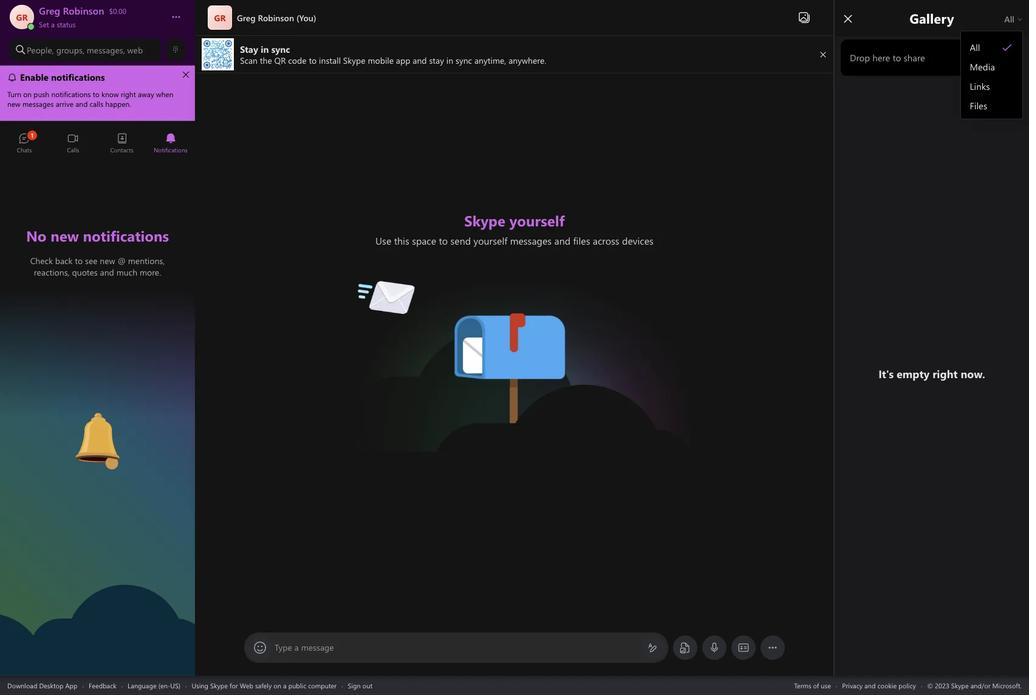 Task type: locate. For each thing, give the bounding box(es) containing it.
download desktop app
[[7, 682, 77, 691]]

language (en-us) link
[[128, 682, 181, 691]]

bell
[[61, 408, 77, 421]]

0 vertical spatial a
[[51, 19, 55, 29]]

skype
[[210, 682, 228, 691]]

2 horizontal spatial a
[[295, 642, 299, 654]]

for
[[230, 682, 238, 691]]

2 vertical spatial a
[[283, 682, 287, 691]]

using skype for web safely on a public computer
[[192, 682, 337, 691]]

download desktop app link
[[7, 682, 77, 691]]

0 horizontal spatial a
[[51, 19, 55, 29]]

cookie
[[878, 682, 897, 691]]

menu
[[962, 34, 1023, 118]]

computer
[[308, 682, 337, 691]]

people,
[[27, 44, 54, 56]]

type
[[275, 642, 292, 654]]

privacy
[[843, 682, 863, 691]]

a
[[51, 19, 55, 29], [295, 642, 299, 654], [283, 682, 287, 691]]

a inside set a status 'button'
[[51, 19, 55, 29]]

web
[[127, 44, 143, 56]]

feedback
[[89, 682, 117, 691]]

desktop
[[39, 682, 63, 691]]

web
[[240, 682, 253, 691]]

out
[[363, 682, 373, 691]]

use
[[821, 682, 831, 691]]

a right set
[[51, 19, 55, 29]]

message
[[301, 642, 334, 654]]

people, groups, messages, web button
[[10, 39, 161, 61]]

set a status
[[39, 19, 76, 29]]

a right on
[[283, 682, 287, 691]]

feedback link
[[89, 682, 117, 691]]

public
[[288, 682, 306, 691]]

a right type
[[295, 642, 299, 654]]

policy
[[899, 682, 917, 691]]

set
[[39, 19, 49, 29]]

tab list
[[0, 128, 195, 161]]

us)
[[170, 682, 181, 691]]

safely
[[255, 682, 272, 691]]

1 horizontal spatial a
[[283, 682, 287, 691]]

of
[[814, 682, 820, 691]]

terms of use link
[[795, 682, 831, 691]]

on
[[274, 682, 281, 691]]

people, groups, messages, web
[[27, 44, 143, 56]]

1 vertical spatial a
[[295, 642, 299, 654]]

a for status
[[51, 19, 55, 29]]



Task type: describe. For each thing, give the bounding box(es) containing it.
groups,
[[56, 44, 84, 56]]

sign
[[348, 682, 361, 691]]

privacy and cookie policy
[[843, 682, 917, 691]]

(en-
[[158, 682, 170, 691]]

language
[[128, 682, 157, 691]]

download
[[7, 682, 37, 691]]

set a status button
[[39, 17, 159, 29]]

using skype for web safely on a public computer link
[[192, 682, 337, 691]]

a for message
[[295, 642, 299, 654]]

sign out
[[348, 682, 373, 691]]

type a message
[[275, 642, 334, 654]]

sign out link
[[348, 682, 373, 691]]

messages,
[[87, 44, 125, 56]]

status
[[57, 19, 76, 29]]

Type a message text field
[[275, 642, 638, 655]]

terms
[[795, 682, 812, 691]]

and
[[865, 682, 876, 691]]

language (en-us)
[[128, 682, 181, 691]]

terms of use
[[795, 682, 831, 691]]

app
[[65, 682, 77, 691]]

privacy and cookie policy link
[[843, 682, 917, 691]]

using
[[192, 682, 209, 691]]



Task type: vqa. For each thing, say whether or not it's contained in the screenshot.
Terms of use
yes



